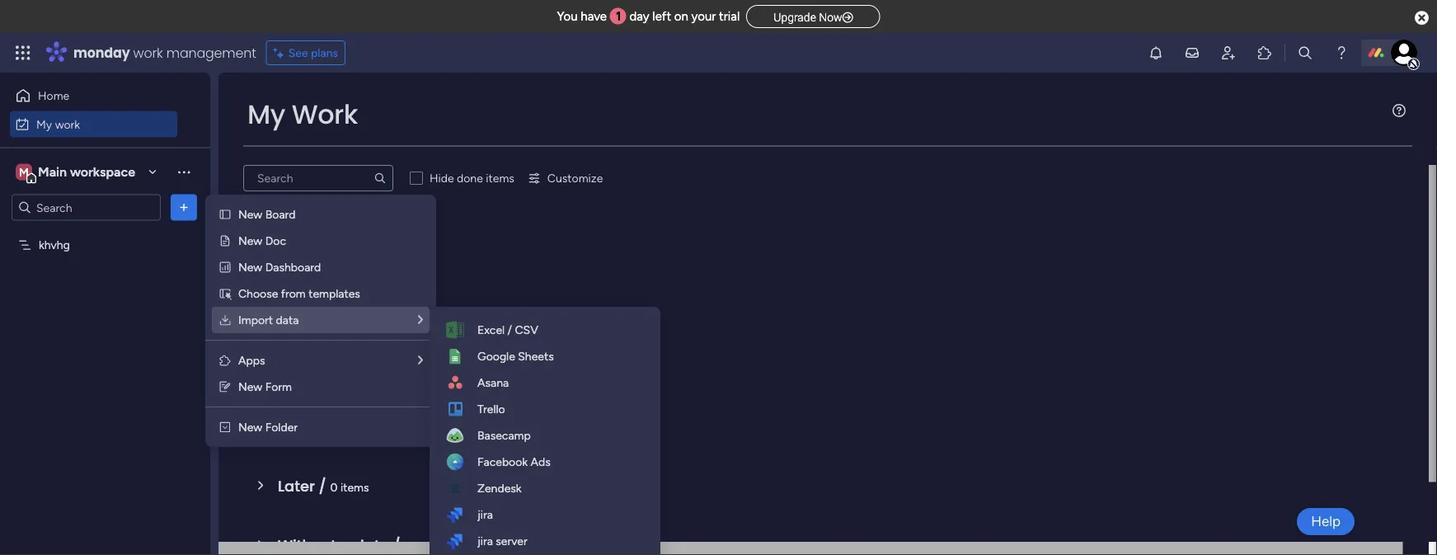 Task type: vqa. For each thing, say whether or not it's contained in the screenshot.
bottom the on
no



Task type: locate. For each thing, give the bounding box(es) containing it.
0 vertical spatial work
[[133, 43, 163, 62]]

jira down the zendesk
[[477, 508, 493, 522]]

1 horizontal spatial my
[[247, 96, 285, 133]]

new right service icon
[[238, 234, 262, 248]]

search image
[[374, 172, 387, 185]]

data
[[276, 313, 299, 327]]

0 vertical spatial jira
[[477, 508, 493, 522]]

past dates /
[[278, 238, 372, 259]]

help button
[[1297, 508, 1355, 535]]

items right done
[[486, 171, 514, 185]]

1 jira from the top
[[477, 508, 493, 522]]

work down home
[[55, 117, 80, 131]]

menu image
[[1393, 104, 1406, 117]]

you have 1 day left on your trial
[[557, 9, 740, 24]]

4 new from the top
[[238, 380, 262, 394]]

work right monday
[[133, 43, 163, 62]]

basecamp
[[477, 428, 531, 442]]

1 horizontal spatial 0
[[340, 302, 347, 316]]

excel / csv
[[477, 323, 538, 337]]

0 for later /
[[330, 480, 338, 494]]

options image
[[176, 199, 192, 216]]

new board image
[[219, 208, 232, 221]]

new right new folder image
[[238, 420, 262, 434]]

see plans
[[288, 46, 338, 60]]

0 vertical spatial 0
[[340, 302, 347, 316]]

apps image right invite members icon
[[1257, 45, 1273, 61]]

next week /
[[278, 416, 369, 437]]

my down home
[[36, 117, 52, 131]]

/
[[361, 238, 368, 259], [328, 297, 336, 318], [508, 323, 512, 337], [357, 416, 365, 437], [319, 475, 326, 496]]

option
[[0, 230, 210, 233]]

facebook
[[477, 455, 528, 469]]

work
[[133, 43, 163, 62], [55, 117, 80, 131]]

form image
[[219, 380, 232, 393]]

asana
[[477, 376, 509, 390]]

2 new from the top
[[238, 234, 262, 248]]

customize button
[[521, 165, 610, 191]]

1 vertical spatial jira
[[477, 534, 493, 548]]

0 horizontal spatial my
[[36, 117, 52, 131]]

customize
[[547, 171, 603, 185]]

dates
[[314, 238, 357, 259]]

help image
[[1334, 45, 1350, 61]]

/ left csv
[[508, 323, 512, 337]]

0 horizontal spatial apps image
[[219, 354, 232, 367]]

list arrow image
[[418, 354, 423, 366]]

0
[[340, 302, 347, 316], [330, 480, 338, 494], [404, 539, 412, 553]]

import data image
[[219, 313, 232, 327]]

my for my work
[[247, 96, 285, 133]]

2 vertical spatial 0
[[404, 539, 412, 553]]

Search in workspace field
[[35, 198, 138, 217]]

new right new board 'icon' on the left of page
[[238, 207, 262, 221]]

work
[[292, 96, 358, 133]]

work inside my work button
[[55, 117, 80, 131]]

/ right today at bottom
[[328, 297, 336, 318]]

0 inside later / 0 items
[[330, 480, 338, 494]]

5 new from the top
[[238, 420, 262, 434]]

items down templates
[[350, 302, 379, 316]]

home button
[[10, 82, 177, 109]]

sheets
[[518, 349, 554, 363]]

apps image
[[1257, 45, 1273, 61], [219, 354, 232, 367]]

day
[[630, 9, 650, 24]]

google sheets
[[477, 349, 554, 363]]

workspace options image
[[176, 163, 192, 180]]

2 jira from the top
[[477, 534, 493, 548]]

next
[[278, 416, 311, 437]]

1 horizontal spatial apps image
[[1257, 45, 1273, 61]]

import
[[238, 313, 273, 327]]

khvhg
[[39, 238, 70, 252]]

apps image up form icon
[[219, 354, 232, 367]]

dapulse rightstroke image
[[843, 11, 853, 24]]

1 horizontal spatial work
[[133, 43, 163, 62]]

new right the new dashboard icon
[[238, 260, 262, 274]]

server
[[496, 534, 528, 548]]

today
[[278, 297, 325, 318]]

2 horizontal spatial 0
[[404, 539, 412, 553]]

None search field
[[243, 165, 393, 191]]

main workspace
[[38, 164, 135, 180]]

jira left server
[[477, 534, 493, 548]]

google
[[477, 349, 515, 363]]

my
[[247, 96, 285, 133], [36, 117, 52, 131]]

my left work
[[247, 96, 285, 133]]

doc
[[265, 234, 286, 248]]

work for my
[[55, 117, 80, 131]]

work for monday
[[133, 43, 163, 62]]

facebook ads
[[477, 455, 551, 469]]

dapulse close image
[[1415, 9, 1429, 26]]

week
[[315, 416, 353, 437]]

new doc
[[238, 234, 286, 248]]

choose from templates image
[[219, 287, 232, 300]]

today / 0 items
[[278, 297, 379, 318]]

excel
[[477, 323, 505, 337]]

hide
[[430, 171, 454, 185]]

help
[[1311, 513, 1341, 530]]

new right form icon
[[238, 380, 262, 394]]

jira
[[477, 508, 493, 522], [477, 534, 493, 548]]

/ right later
[[319, 475, 326, 496]]

1 vertical spatial apps image
[[219, 354, 232, 367]]

khvhg list box
[[0, 228, 210, 482]]

new for new doc
[[238, 234, 262, 248]]

0 inside today / 0 items
[[340, 302, 347, 316]]

0 horizontal spatial 0
[[330, 480, 338, 494]]

jira server
[[477, 534, 528, 548]]

jira for jira
[[477, 508, 493, 522]]

new
[[238, 207, 262, 221], [238, 234, 262, 248], [238, 260, 262, 274], [238, 380, 262, 394], [238, 420, 262, 434]]

new for new dashboard
[[238, 260, 262, 274]]

items inside today / 0 items
[[350, 302, 379, 316]]

my for my work
[[36, 117, 52, 131]]

3 new from the top
[[238, 260, 262, 274]]

my work
[[36, 117, 80, 131]]

items right later
[[341, 480, 369, 494]]

import data
[[238, 313, 299, 327]]

1 vertical spatial 0
[[330, 480, 338, 494]]

0 vertical spatial apps image
[[1257, 45, 1273, 61]]

0 horizontal spatial work
[[55, 117, 80, 131]]

upgrade
[[774, 10, 816, 24]]

main
[[38, 164, 67, 180]]

items
[[486, 171, 514, 185], [350, 302, 379, 316], [341, 480, 369, 494], [415, 539, 443, 553]]

menu
[[205, 195, 436, 447]]

1 vertical spatial work
[[55, 117, 80, 131]]

0 for today /
[[340, 302, 347, 316]]

1 new from the top
[[238, 207, 262, 221]]

my inside my work button
[[36, 117, 52, 131]]



Task type: describe. For each thing, give the bounding box(es) containing it.
from
[[281, 287, 306, 301]]

items inside later / 0 items
[[341, 480, 369, 494]]

done
[[457, 171, 483, 185]]

trial
[[719, 9, 740, 24]]

past
[[278, 238, 310, 259]]

see
[[288, 46, 308, 60]]

folder
[[265, 420, 298, 434]]

new folder
[[238, 420, 298, 434]]

search everything image
[[1297, 45, 1314, 61]]

new dashboard
[[238, 260, 321, 274]]

service icon image
[[219, 234, 232, 247]]

workspace image
[[16, 163, 32, 181]]

hide done items
[[430, 171, 514, 185]]

see plans button
[[266, 40, 346, 65]]

on
[[674, 9, 688, 24]]

items left jira server
[[415, 539, 443, 553]]

new form
[[238, 380, 292, 394]]

ads
[[531, 455, 551, 469]]

/ for today
[[328, 297, 336, 318]]

gary orlando image
[[1391, 40, 1418, 66]]

menu containing new board
[[205, 195, 436, 447]]

invite members image
[[1221, 45, 1237, 61]]

choose
[[238, 287, 278, 301]]

csv
[[515, 323, 538, 337]]

new folder image
[[219, 421, 232, 434]]

zendesk
[[477, 481, 522, 495]]

left
[[653, 9, 671, 24]]

monday work management
[[73, 43, 256, 62]]

later / 0 items
[[278, 475, 369, 496]]

workspace selection element
[[16, 162, 138, 183]]

choose from templates
[[238, 287, 360, 301]]

inbox image
[[1184, 45, 1201, 61]]

0 items
[[404, 539, 443, 553]]

/ for later
[[319, 475, 326, 496]]

/ right week at bottom
[[357, 416, 365, 437]]

you
[[557, 9, 578, 24]]

jira for jira server
[[477, 534, 493, 548]]

my work button
[[10, 111, 177, 137]]

have
[[581, 9, 607, 24]]

home
[[38, 89, 69, 103]]

form
[[265, 380, 292, 394]]

new dashboard image
[[219, 261, 232, 274]]

monday
[[73, 43, 130, 62]]

trello
[[477, 402, 505, 416]]

later
[[278, 475, 315, 496]]

upgrade now
[[774, 10, 843, 24]]

new for new form
[[238, 380, 262, 394]]

1
[[616, 9, 621, 24]]

new for new board
[[238, 207, 262, 221]]

board
[[265, 207, 296, 221]]

Filter dashboard by text search field
[[243, 165, 393, 191]]

my work
[[247, 96, 358, 133]]

m
[[19, 165, 29, 179]]

apps image inside menu
[[219, 354, 232, 367]]

select product image
[[15, 45, 31, 61]]

plans
[[311, 46, 338, 60]]

dashboard
[[265, 260, 321, 274]]

/ right dates
[[361, 238, 368, 259]]

notifications image
[[1148, 45, 1164, 61]]

new for new folder
[[238, 420, 262, 434]]

management
[[166, 43, 256, 62]]

/ for excel
[[508, 323, 512, 337]]

new board
[[238, 207, 296, 221]]

your
[[691, 9, 716, 24]]

workspace
[[70, 164, 135, 180]]

upgrade now link
[[747, 5, 880, 28]]

apps
[[238, 353, 265, 367]]

list arrow image
[[418, 314, 423, 326]]

now
[[819, 10, 843, 24]]

templates
[[309, 287, 360, 301]]



